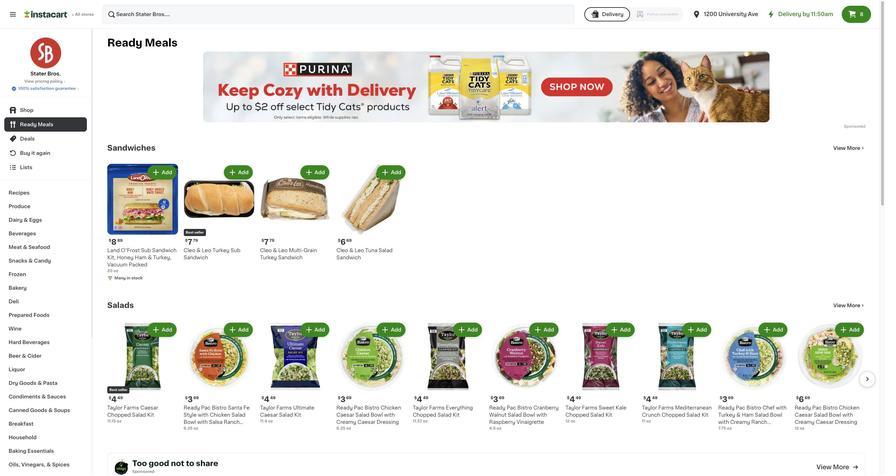 Task type: vqa. For each thing, say whether or not it's contained in the screenshot.


Task type: locate. For each thing, give the bounding box(es) containing it.
8
[[860, 12, 864, 17], [111, 238, 117, 246]]

7 for cleo & leo multi-grain turkey sandwich
[[264, 238, 269, 246]]

1 vertical spatial spo
[[132, 470, 140, 474]]

caesar inside taylor farms caesar chopped salad kit 11.15 oz
[[140, 405, 158, 410]]

6 up ready pac bistro chicken caesar salad bowl with creamy caesar dressing 12 oz at the right
[[799, 395, 804, 403]]

it
[[31, 151, 35, 156]]

0 horizontal spatial creamy
[[337, 419, 356, 424]]

best for 4
[[109, 388, 117, 391]]

ready pac bistro chicken caesar salad bowl with creamy caesar dressing 6.25 oz
[[337, 405, 401, 430]]

0 horizontal spatial meals
[[38, 122, 53, 127]]

$ 4 49 up 11.4
[[262, 395, 276, 403]]

2 horizontal spatial leo
[[355, 248, 364, 253]]

best seller for 4
[[109, 388, 127, 391]]

1 vertical spatial 6
[[799, 395, 804, 403]]

49 for taylor farms everything chopped salad kit
[[423, 396, 429, 400]]

cleo inside cleo & leo tuna salad sandwich
[[337, 248, 348, 253]]

$ 3 69
[[185, 395, 199, 403], [338, 395, 352, 403], [491, 395, 504, 403], [720, 395, 734, 403]]

creamy for 3
[[337, 419, 356, 424]]

sub inside "cleo & leo turkey sub sandwich"
[[231, 248, 241, 253]]

79 up "cleo & leo turkey sub sandwich"
[[193, 238, 198, 242]]

2 sub from the left
[[231, 248, 241, 253]]

1 bistro from the left
[[212, 405, 227, 410]]

$ up "cleo & leo turkey sub sandwich"
[[185, 238, 188, 242]]

farms for caesar
[[124, 405, 139, 410]]

& inside cleo & leo multi-grain turkey sandwich
[[273, 248, 277, 253]]

prepared foods
[[9, 313, 50, 318]]

4 4 from the left
[[417, 395, 422, 403]]

bistro
[[212, 405, 227, 410], [365, 405, 379, 410], [518, 405, 532, 410], [747, 405, 761, 410], [823, 405, 838, 410]]

oz inside ready pac bistro cranberry walnut salad bowl with raspberry vinaigrette 4.5 oz
[[497, 426, 502, 430]]

all
[[75, 13, 80, 16]]

sandwich inside cleo & leo tuna salad sandwich
[[337, 255, 361, 260]]

3 up the 7.75 oz
[[723, 395, 728, 403]]

1 horizontal spatial leo
[[278, 248, 288, 253]]

2 7 from the left
[[264, 238, 269, 246]]

delivery for delivery by 11:50am
[[778, 11, 802, 17]]

ranch inside the ready pac bistro santa fe style with chicken salad bowl with salsa ranch dressing
[[224, 419, 240, 424]]

ham inside ready pac bistro chef with turkey & ham salad bowl with creamy ranch dressing
[[742, 412, 754, 417]]

0 vertical spatial item carousel region
[[97, 161, 866, 290]]

delivery by 11:50am link
[[767, 10, 833, 19]]

4 pac from the left
[[736, 405, 745, 410]]

7
[[188, 238, 192, 246], [264, 238, 269, 246]]

5 $ 4 49 from the left
[[644, 395, 658, 403]]

meals inside ready meals link
[[38, 122, 53, 127]]

oz inside the "ready pac bistro chicken caesar salad bowl with creamy caesar dressing 6.25 oz"
[[346, 426, 351, 430]]

0 horizontal spatial nsored
[[140, 470, 154, 474]]

None search field
[[102, 4, 575, 24]]

Search field
[[103, 5, 574, 24]]

1 $ 4 49 from the left
[[109, 395, 123, 403]]

0 horizontal spatial sub
[[141, 248, 151, 253]]

creamy inside ready pac bistro chef with turkey & ham salad bowl with creamy ranch dressing
[[730, 419, 750, 424]]

3 up the "ready pac bistro chicken caesar salad bowl with creamy caesar dressing 6.25 oz"
[[341, 395, 346, 403]]

meat & seafood link
[[4, 240, 87, 254]]

49 for taylor farms ultimate caesar salad kit
[[270, 396, 276, 400]]

79
[[193, 238, 198, 242], [269, 238, 274, 242]]

1 taylor from the left
[[107, 405, 122, 410]]

$ 6 69 up cleo & leo tuna salad sandwich
[[338, 238, 352, 246]]

1 horizontal spatial 8
[[860, 12, 864, 17]]

$ 3 69 up style
[[185, 395, 199, 403]]

2 $ 7 79 from the left
[[262, 238, 274, 246]]

3 kit from the left
[[294, 412, 301, 417]]

4 chopped from the left
[[662, 412, 685, 417]]

seller for 7
[[194, 231, 204, 234]]

taylor up 11.4
[[260, 405, 275, 410]]

1 vertical spatial seller
[[118, 388, 127, 391]]

1 3 from the left
[[188, 395, 193, 403]]

ready inside ready pac bistro cranberry walnut salad bowl with raspberry vinaigrette 4.5 oz
[[489, 405, 506, 410]]

taylor right cranberry
[[566, 405, 581, 410]]

1 79 from the left
[[193, 238, 198, 242]]

0 vertical spatial 8
[[860, 12, 864, 17]]

farms inside taylor farms mediterranean crunch chopped salad kit 11 oz
[[659, 405, 674, 410]]

turkey inside "cleo & leo turkey sub sandwich"
[[213, 248, 229, 253]]

3 3 from the left
[[493, 395, 498, 403]]

farms for sweet
[[582, 405, 598, 410]]

0 horizontal spatial delivery
[[602, 12, 624, 17]]

taylor up crunch
[[642, 405, 657, 410]]

$ up 11.15
[[109, 396, 111, 400]]

1 4 from the left
[[111, 395, 117, 403]]

1 49 from the left
[[117, 396, 123, 400]]

0 vertical spatial goods
[[19, 381, 36, 386]]

2 bistro from the left
[[365, 405, 379, 410]]

ranch down santa
[[224, 419, 240, 424]]

pac inside the ready pac bistro santa fe style with chicken salad bowl with salsa ranch dressing
[[201, 405, 211, 410]]

$ 4 49 up taylor farms sweet kale chopped salad kit 12 oz
[[567, 395, 581, 403]]

4 up 11.57
[[417, 395, 422, 403]]

view for 3 view more link
[[834, 303, 846, 308]]

1 horizontal spatial ham
[[742, 412, 754, 417]]

dressing inside the ready pac bistro santa fe style with chicken salad bowl with salsa ranch dressing
[[184, 427, 206, 432]]

sandwiches
[[107, 144, 155, 152]]

2 creamy from the left
[[730, 419, 750, 424]]

79 for cleo & leo multi-grain turkey sandwich
[[269, 238, 274, 242]]

7 for cleo & leo turkey sub sandwich
[[188, 238, 192, 246]]

$ 3 69 up the "ready pac bistro chicken caesar salad bowl with creamy caesar dressing 6.25 oz"
[[338, 395, 352, 403]]

5 taylor from the left
[[642, 405, 657, 410]]

ranch down chef
[[752, 419, 768, 424]]

vinaigrette
[[517, 419, 544, 424]]

4 up taylor farms sweet kale chopped salad kit 12 oz
[[570, 395, 575, 403]]

turkey
[[213, 248, 229, 253], [260, 255, 277, 260], [719, 412, 735, 417]]

0 vertical spatial nsored
[[852, 124, 866, 128]]

$ up cleo & leo multi-grain turkey sandwich
[[262, 238, 264, 242]]

pac inside ready pac bistro chicken caesar salad bowl with creamy caesar dressing 12 oz
[[812, 405, 822, 410]]

spo
[[844, 124, 852, 128], [132, 470, 140, 474]]

3 farms from the left
[[277, 405, 292, 410]]

deals
[[20, 136, 35, 141]]

1 vertical spatial best seller
[[109, 388, 127, 391]]

nsored
[[852, 124, 866, 128], [140, 470, 154, 474]]

49 up taylor farms ultimate caesar salad kit 11.4 oz
[[270, 396, 276, 400]]

6.25
[[184, 426, 193, 430], [337, 426, 345, 430]]

breakfast link
[[4, 417, 87, 431]]

farms inside taylor farms ultimate caesar salad kit 11.4 oz
[[277, 405, 292, 410]]

pac
[[201, 405, 211, 410], [354, 405, 363, 410], [507, 405, 516, 410], [736, 405, 745, 410], [812, 405, 822, 410]]

chicken inside the "ready pac bistro chicken caesar salad bowl with creamy caesar dressing 6.25 oz"
[[381, 405, 401, 410]]

bistro inside ready pac bistro chef with turkey & ham salad bowl with creamy ranch dressing
[[747, 405, 761, 410]]

goods down condiments & sauces at the bottom left of the page
[[30, 408, 47, 413]]

view inside view pricing policy link
[[24, 79, 34, 83]]

$ up ready pac bistro chicken caesar salad bowl with creamy caesar dressing 12 oz at the right
[[796, 396, 799, 400]]

3 bistro from the left
[[518, 405, 532, 410]]

taylor farms mediterranean crunch chopped salad kit 11 oz
[[642, 405, 712, 423]]

salad inside ready pac bistro chicken caesar salad bowl with creamy caesar dressing 12 oz
[[814, 412, 828, 417]]

0 vertical spatial 12
[[566, 419, 570, 423]]

taylor inside taylor farms ultimate caesar salad kit 11.4 oz
[[260, 405, 275, 410]]

0 horizontal spatial 6
[[341, 238, 346, 246]]

salad inside taylor farms ultimate caesar salad kit 11.4 oz
[[279, 412, 293, 417]]

2 taylor from the left
[[566, 405, 581, 410]]

creamy inside ready pac bistro chicken caesar salad bowl with creamy caesar dressing 12 oz
[[795, 419, 815, 424]]

salad inside ready pac bistro chef with turkey & ham salad bowl with creamy ranch dressing
[[755, 412, 769, 417]]

49 up taylor farms sweet kale chopped salad kit 12 oz
[[576, 396, 581, 400]]

salad inside taylor farms caesar chopped salad kit 11.15 oz
[[132, 412, 146, 417]]

0 horizontal spatial ranch
[[224, 419, 240, 424]]

1 sub from the left
[[141, 248, 151, 253]]

0 horizontal spatial $ 6 69
[[338, 238, 352, 246]]

0 horizontal spatial 7
[[188, 238, 192, 246]]

pac inside ready pac bistro chef with turkey & ham salad bowl with creamy ranch dressing
[[736, 405, 745, 410]]

$ 3 69 up walnut
[[491, 395, 504, 403]]

oz inside ready pac bistro chicken caesar salad bowl with creamy caesar dressing 12 oz
[[800, 426, 805, 430]]

1 horizontal spatial creamy
[[730, 419, 750, 424]]

bistro for salsa
[[212, 405, 227, 410]]

oz inside taylor farms mediterranean crunch chopped salad kit 11 oz
[[646, 419, 651, 423]]

pasta
[[43, 381, 57, 386]]

bowl inside ready pac bistro chef with turkey & ham salad bowl with creamy ranch dressing
[[770, 412, 783, 417]]

ultimate
[[293, 405, 314, 410]]

1 item carousel region from the top
[[97, 161, 866, 290]]

49 up crunch
[[652, 396, 658, 400]]

beverages down dairy & eggs
[[9, 231, 36, 236]]

1 $ 7 79 from the left
[[185, 238, 198, 246]]

pac for 6.25
[[354, 405, 363, 410]]

2 horizontal spatial cleo
[[337, 248, 348, 253]]

6.25 oz
[[184, 426, 198, 430]]

3 leo from the left
[[278, 248, 288, 253]]

chicken for 6
[[839, 405, 860, 410]]

goods
[[19, 381, 36, 386], [30, 408, 47, 413]]

item carousel region containing 8
[[97, 161, 866, 290]]

1 horizontal spatial 12
[[795, 426, 799, 430]]

0 horizontal spatial seller
[[118, 388, 127, 391]]

2 horizontal spatial chicken
[[839, 405, 860, 410]]

1 $ 3 69 from the left
[[185, 395, 199, 403]]

$ 3 69 for ready pac bistro chef with turkey & ham salad bowl with creamy ranch dressing
[[720, 395, 734, 403]]

3 $ 3 69 from the left
[[491, 395, 504, 403]]

kit inside taylor farms caesar chopped salad kit 11.15 oz
[[147, 412, 154, 417]]

4 bistro from the left
[[747, 405, 761, 410]]

beverages up cider
[[22, 340, 50, 345]]

recipes
[[9, 190, 30, 195]]

4 taylor from the left
[[413, 405, 428, 410]]

1 horizontal spatial best
[[186, 231, 194, 234]]

seller up taylor farms caesar chopped salad kit 11.15 oz
[[118, 388, 127, 391]]

farms for everything
[[429, 405, 445, 410]]

crunch
[[642, 412, 661, 417]]

sub inside land o'frost sub sandwich kit, honey ham & turkey, vacuum packed 20 oz
[[141, 248, 151, 253]]

ready
[[107, 38, 142, 48], [20, 122, 37, 127], [184, 405, 200, 410], [337, 405, 353, 410], [489, 405, 506, 410], [719, 405, 735, 410], [795, 405, 811, 410]]

2 kit from the left
[[606, 412, 613, 417]]

salad inside the ready pac bistro santa fe style with chicken salad bowl with salsa ranch dressing
[[232, 412, 246, 417]]

1 horizontal spatial 6
[[799, 395, 804, 403]]

turkey inside cleo & leo multi-grain turkey sandwich
[[260, 255, 277, 260]]

1 kit from the left
[[147, 412, 154, 417]]

item carousel region for sandwiches
[[97, 161, 866, 290]]

2 cleo from the left
[[337, 248, 348, 253]]

farms inside taylor farms sweet kale chopped salad kit 12 oz
[[582, 405, 598, 410]]

spices
[[52, 462, 70, 467]]

0 horizontal spatial chicken
[[210, 412, 230, 417]]

caesar
[[140, 405, 158, 410], [337, 412, 354, 417], [260, 412, 278, 417], [795, 412, 813, 417], [358, 419, 375, 424], [816, 419, 834, 424]]

6 up cleo & leo tuna salad sandwich
[[341, 238, 346, 246]]

1 pac from the left
[[201, 405, 211, 410]]

taylor
[[107, 405, 122, 410], [566, 405, 581, 410], [260, 405, 275, 410], [413, 405, 428, 410], [642, 405, 657, 410]]

essentials
[[28, 449, 54, 454]]

pac for salsa
[[201, 405, 211, 410]]

land o'frost sub sandwich kit, honey ham & turkey, vacuum packed 20 oz
[[107, 248, 177, 273]]

taylor up 11.57
[[413, 405, 428, 410]]

1 7 from the left
[[188, 238, 192, 246]]

farms for ultimate
[[277, 405, 292, 410]]

3 up style
[[188, 395, 193, 403]]

3 cleo from the left
[[260, 248, 272, 253]]

2 pac from the left
[[354, 405, 363, 410]]

2 farms from the left
[[582, 405, 598, 410]]

condiments & sauces
[[9, 394, 66, 399]]

3 for ready pac bistro cranberry walnut salad bowl with raspberry vinaigrette
[[493, 395, 498, 403]]

0 horizontal spatial 12
[[566, 419, 570, 423]]

4 up crunch
[[646, 395, 652, 403]]

oz inside the taylor farms everything chopped salad kit 11.57 oz
[[423, 419, 428, 423]]

buy
[[20, 151, 30, 156]]

1 horizontal spatial best seller
[[186, 231, 204, 234]]

$ 7 79 up "cleo & leo turkey sub sandwich"
[[185, 238, 198, 246]]

2 vertical spatial turkey
[[719, 412, 735, 417]]

taylor inside taylor farms mediterranean crunch chopped salad kit 11 oz
[[642, 405, 657, 410]]

sweet
[[599, 405, 615, 410]]

1 horizontal spatial $ 7 79
[[262, 238, 274, 246]]

2 ranch from the left
[[752, 419, 768, 424]]

1 horizontal spatial ready meals
[[107, 38, 178, 48]]

1 farms from the left
[[124, 405, 139, 410]]

1 vertical spatial $ 6 69
[[796, 395, 810, 403]]

item carousel region for salads
[[97, 318, 876, 447]]

0 vertical spatial view more
[[834, 146, 861, 151]]

ranch inside ready pac bistro chef with turkey & ham salad bowl with creamy ranch dressing
[[752, 419, 768, 424]]

$ 4 49 up 11.57
[[414, 395, 429, 403]]

$ 3 69 for ready pac bistro cranberry walnut salad bowl with raspberry vinaigrette
[[491, 395, 504, 403]]

goods up condiments
[[19, 381, 36, 386]]

delivery inside button
[[602, 12, 624, 17]]

0 horizontal spatial ham
[[135, 255, 147, 260]]

bistro inside the "ready pac bistro chicken caesar salad bowl with creamy caesar dressing 6.25 oz"
[[365, 405, 379, 410]]

baking essentials
[[9, 449, 54, 454]]

2 3 from the left
[[341, 395, 346, 403]]

pac inside the "ready pac bistro chicken caesar salad bowl with creamy caesar dressing 6.25 oz"
[[354, 405, 363, 410]]

many
[[114, 276, 126, 280]]

delivery by 11:50am
[[778, 11, 833, 17]]

taylor inside the taylor farms everything chopped salad kit 11.57 oz
[[413, 405, 428, 410]]

1 horizontal spatial ranch
[[752, 419, 768, 424]]

0 horizontal spatial leo
[[202, 248, 211, 253]]

1 horizontal spatial 6.25
[[337, 426, 345, 430]]

ready inside ready pac bistro chef with turkey & ham salad bowl with creamy ranch dressing
[[719, 405, 735, 410]]

bowl for ready pac bistro chicken caesar salad bowl with creamy caesar dressing 6.25 oz
[[371, 412, 383, 417]]

0 vertical spatial ham
[[135, 255, 147, 260]]

1 ranch from the left
[[224, 419, 240, 424]]

$ left "89"
[[109, 238, 111, 242]]

4 for taylor farms caesar chopped salad kit
[[111, 395, 117, 403]]

best up taylor farms caesar chopped salad kit 11.15 oz
[[109, 388, 117, 391]]

guarantee
[[55, 87, 76, 90]]

$ inside $ 8 89
[[109, 238, 111, 242]]

0 horizontal spatial spo
[[132, 470, 140, 474]]

$ up the "ready pac bistro chicken caesar salad bowl with creamy caesar dressing 6.25 oz"
[[338, 396, 341, 400]]

4 up 11.15
[[111, 395, 117, 403]]

sandwich inside "cleo & leo turkey sub sandwich"
[[184, 255, 208, 260]]

6 for cleo & leo tuna salad sandwich
[[341, 238, 346, 246]]

$ 3 69 up the 7.75 oz
[[720, 395, 734, 403]]

seller for 4
[[118, 388, 127, 391]]

canned
[[9, 408, 29, 413]]

chopped inside taylor farms mediterranean crunch chopped salad kit 11 oz
[[662, 412, 685, 417]]

best seller up "cleo & leo turkey sub sandwich"
[[186, 231, 204, 234]]

dressing inside ready pac bistro chef with turkey & ham salad bowl with creamy ranch dressing
[[719, 427, 741, 432]]

sub
[[141, 248, 151, 253], [231, 248, 241, 253]]

69 up the "ready pac bistro chicken caesar salad bowl with creamy caesar dressing 6.25 oz"
[[346, 396, 352, 400]]

69 up walnut
[[499, 396, 504, 400]]

farms
[[124, 405, 139, 410], [582, 405, 598, 410], [277, 405, 292, 410], [429, 405, 445, 410], [659, 405, 674, 410]]

1 horizontal spatial 7
[[264, 238, 269, 246]]

university
[[719, 11, 747, 17]]

0 horizontal spatial ready meals
[[20, 122, 53, 127]]

0 vertical spatial view more link
[[834, 145, 866, 152]]

more for 3
[[847, 303, 861, 308]]

0 vertical spatial spo
[[844, 124, 852, 128]]

1 vertical spatial ham
[[742, 412, 754, 417]]

2 $ 4 49 from the left
[[567, 395, 581, 403]]

sandwich
[[152, 248, 177, 253], [184, 255, 208, 260], [337, 255, 361, 260], [278, 255, 303, 260]]

seafood
[[28, 245, 50, 250]]

bibigo logo: share korean flavor image
[[113, 459, 129, 475]]

item carousel region containing 4
[[97, 318, 876, 447]]

3 for ready pac bistro chicken caesar salad bowl with creamy caesar dressing
[[341, 395, 346, 403]]

salad inside ready pac bistro cranberry walnut salad bowl with raspberry vinaigrette 4.5 oz
[[508, 412, 522, 417]]

0 horizontal spatial 8
[[111, 238, 117, 246]]

2 leo from the left
[[355, 248, 364, 253]]

1 vertical spatial more
[[847, 303, 861, 308]]

1 horizontal spatial chicken
[[381, 405, 401, 410]]

0 horizontal spatial $ 7 79
[[185, 238, 198, 246]]

4 farms from the left
[[429, 405, 445, 410]]

walnut
[[489, 412, 507, 417]]

4 3 from the left
[[723, 395, 728, 403]]

79 up cleo & leo multi-grain turkey sandwich
[[269, 238, 274, 242]]

69 up style
[[193, 396, 199, 400]]

wine link
[[4, 322, 87, 336]]

cleo for cleo & leo tuna salad sandwich
[[337, 248, 348, 253]]

3 creamy from the left
[[795, 419, 815, 424]]

leo for turkey
[[202, 248, 211, 253]]

5 farms from the left
[[659, 405, 674, 410]]

1 horizontal spatial $ 6 69
[[796, 395, 810, 403]]

$ 7 79 for cleo & leo multi-grain turkey sandwich
[[262, 238, 274, 246]]

4 up 11.4
[[264, 395, 270, 403]]

0 vertical spatial seller
[[194, 231, 204, 234]]

everything
[[446, 405, 473, 410]]

add button inside "product" group
[[148, 166, 176, 179]]

creamy inside the "ready pac bistro chicken caesar salad bowl with creamy caesar dressing 6.25 oz"
[[337, 419, 356, 424]]

too good not to share spo nsored
[[132, 460, 218, 474]]

more
[[847, 146, 861, 151], [847, 303, 861, 308], [833, 464, 850, 470]]

3 4 from the left
[[264, 395, 270, 403]]

20
[[107, 269, 113, 273]]

bowl for ready pac bistro cranberry walnut salad bowl with raspberry vinaigrette 4.5 oz
[[523, 412, 535, 417]]

7 up cleo & leo multi-grain turkey sandwich
[[264, 238, 269, 246]]

dry goods & pasta link
[[4, 376, 87, 390]]

4 49 from the left
[[423, 396, 429, 400]]

leo inside "cleo & leo turkey sub sandwich"
[[202, 248, 211, 253]]

$ 7 79 up cleo & leo multi-grain turkey sandwich
[[262, 238, 274, 246]]

0 horizontal spatial best
[[109, 388, 117, 391]]

5 kit from the left
[[702, 412, 709, 417]]

seller up "cleo & leo turkey sub sandwich"
[[194, 231, 204, 234]]

3 taylor from the left
[[260, 405, 275, 410]]

4 $ 3 69 from the left
[[720, 395, 734, 403]]

0 horizontal spatial 6.25
[[184, 426, 193, 430]]

0 vertical spatial more
[[847, 146, 861, 151]]

5 4 from the left
[[646, 395, 652, 403]]

kit inside the taylor farms everything chopped salad kit 11.57 oz
[[453, 412, 460, 417]]

prepared
[[9, 313, 32, 318]]

ready pac bistro santa fe style with chicken salad bowl with salsa ranch dressing
[[184, 405, 250, 432]]

$ 3 69 for ready pac bistro santa fe style with chicken salad bowl with salsa ranch dressing
[[185, 395, 199, 403]]

item carousel region
[[97, 161, 866, 290], [97, 318, 876, 447]]

taylor inside taylor farms caesar chopped salad kit 11.15 oz
[[107, 405, 122, 410]]

kit for taylor farms ultimate caesar salad kit
[[294, 412, 301, 417]]

1 horizontal spatial seller
[[194, 231, 204, 234]]

5 pac from the left
[[812, 405, 822, 410]]

taylor farms everything chopped salad kit 11.57 oz
[[413, 405, 473, 423]]

0 vertical spatial beverages
[[9, 231, 36, 236]]

$ 4 49
[[109, 395, 123, 403], [567, 395, 581, 403], [262, 395, 276, 403], [414, 395, 429, 403], [644, 395, 658, 403]]

ready inside the "ready pac bistro chicken caesar salad bowl with creamy caesar dressing 6.25 oz"
[[337, 405, 353, 410]]

2 4 from the left
[[570, 395, 575, 403]]

1 vertical spatial ready meals
[[20, 122, 53, 127]]

bowl inside ready pac bistro cranberry walnut salad bowl with raspberry vinaigrette 4.5 oz
[[523, 412, 535, 417]]

bowl inside the "ready pac bistro chicken caesar salad bowl with creamy caesar dressing 6.25 oz"
[[371, 412, 383, 417]]

2 view more link from the top
[[834, 302, 866, 309]]

bistro for oz
[[518, 405, 532, 410]]

1 leo from the left
[[202, 248, 211, 253]]

2 6.25 from the left
[[337, 426, 345, 430]]

0 horizontal spatial cleo
[[184, 248, 195, 253]]

0 vertical spatial meals
[[145, 38, 178, 48]]

taylor inside taylor farms sweet kale chopped salad kit 12 oz
[[566, 405, 581, 410]]

hard beverages
[[9, 340, 50, 345]]

0 vertical spatial best
[[186, 231, 194, 234]]

2 $ 3 69 from the left
[[338, 395, 352, 403]]

$ 4 49 up 11.15
[[109, 395, 123, 403]]

view more for 6
[[834, 146, 861, 151]]

1200 university ave
[[704, 11, 758, 17]]

not
[[171, 460, 184, 467]]

leo inside cleo & leo tuna salad sandwich
[[355, 248, 364, 253]]

69 up cleo & leo tuna salad sandwich
[[346, 238, 352, 242]]

0 vertical spatial best seller
[[186, 231, 204, 234]]

chicken
[[381, 405, 401, 410], [839, 405, 860, 410], [210, 412, 230, 417]]

mediterranean
[[675, 405, 712, 410]]

1 vertical spatial item carousel region
[[97, 318, 876, 447]]

dressing
[[377, 419, 399, 424], [835, 419, 858, 424], [184, 427, 206, 432], [719, 427, 741, 432]]

pac for creamy
[[736, 405, 745, 410]]

4 for taylor farms ultimate caesar salad kit
[[264, 395, 270, 403]]

1 vertical spatial nsored
[[140, 470, 154, 474]]

$ 4 49 up crunch
[[644, 395, 658, 403]]

0 vertical spatial 6
[[341, 238, 346, 246]]

service type group
[[584, 7, 684, 21]]

salsa
[[209, 419, 222, 424]]

turkey inside ready pac bistro chef with turkey & ham salad bowl with creamy ranch dressing
[[719, 412, 735, 417]]

kit inside taylor farms mediterranean crunch chopped salad kit 11 oz
[[702, 412, 709, 417]]

2 49 from the left
[[576, 396, 581, 400]]

salad inside taylor farms mediterranean crunch chopped salad kit 11 oz
[[687, 412, 701, 417]]

1 vertical spatial meals
[[38, 122, 53, 127]]

chicken for 3
[[381, 405, 401, 410]]

best seller up taylor farms caesar chopped salad kit 11.15 oz
[[109, 388, 127, 391]]

1 cleo from the left
[[184, 248, 195, 253]]

5 bistro from the left
[[823, 405, 838, 410]]

1 vertical spatial 8
[[111, 238, 117, 246]]

1 vertical spatial view more
[[834, 303, 861, 308]]

0 horizontal spatial 79
[[193, 238, 198, 242]]

$ 4 49 for taylor farms everything chopped salad kit
[[414, 395, 429, 403]]

pac inside ready pac bistro cranberry walnut salad bowl with raspberry vinaigrette 4.5 oz
[[507, 405, 516, 410]]

4 kit from the left
[[453, 412, 460, 417]]

2 horizontal spatial turkey
[[719, 412, 735, 417]]

best up "cleo & leo turkey sub sandwich"
[[186, 231, 194, 234]]

5 49 from the left
[[652, 396, 658, 400]]

1 vertical spatial beverages
[[22, 340, 50, 345]]

leo inside cleo & leo multi-grain turkey sandwich
[[278, 248, 288, 253]]

product group
[[107, 164, 178, 282], [184, 164, 254, 261], [260, 164, 331, 261], [337, 164, 407, 261], [107, 321, 178, 424], [184, 321, 254, 432], [260, 321, 331, 424], [337, 321, 407, 431], [413, 321, 484, 424], [489, 321, 560, 431], [566, 321, 636, 424], [642, 321, 713, 424], [719, 321, 789, 432], [795, 321, 866, 431]]

1 vertical spatial 12
[[795, 426, 799, 430]]

3 up walnut
[[493, 395, 498, 403]]

1 chopped from the left
[[107, 412, 131, 417]]

1 horizontal spatial turkey
[[260, 255, 277, 260]]

all stores
[[75, 13, 94, 16]]

1 horizontal spatial sub
[[231, 248, 241, 253]]

cleo & leo multi-grain turkey sandwich
[[260, 248, 317, 260]]

product group containing 8
[[107, 164, 178, 282]]

chicken inside ready pac bistro chicken caesar salad bowl with creamy caesar dressing 12 oz
[[839, 405, 860, 410]]

baking
[[9, 449, 26, 454]]

2 chopped from the left
[[566, 412, 589, 417]]

2 horizontal spatial creamy
[[795, 419, 815, 424]]

49 up taylor farms caesar chopped salad kit 11.15 oz
[[117, 396, 123, 400]]

1 horizontal spatial 79
[[269, 238, 274, 242]]

view pricing policy
[[24, 79, 63, 83]]

cleo inside cleo & leo multi-grain turkey sandwich
[[260, 248, 272, 253]]

beer & cider
[[9, 353, 42, 358]]

1 vertical spatial goods
[[30, 408, 47, 413]]

0 horizontal spatial best seller
[[109, 388, 127, 391]]

1 horizontal spatial cleo
[[260, 248, 272, 253]]

$ 6 69 up ready pac bistro chicken caesar salad bowl with creamy caesar dressing 12 oz at the right
[[796, 395, 810, 403]]

ready inside the ready pac bistro santa fe style with chicken salad bowl with salsa ranch dressing
[[184, 405, 200, 410]]

bistro inside ready pac bistro chicken caesar salad bowl with creamy caesar dressing 12 oz
[[823, 405, 838, 410]]

1 horizontal spatial delivery
[[778, 11, 802, 17]]

12
[[566, 419, 570, 423], [795, 426, 799, 430]]

0 vertical spatial turkey
[[213, 248, 229, 253]]

creamy
[[337, 419, 356, 424], [730, 419, 750, 424], [795, 419, 815, 424]]

2 79 from the left
[[269, 238, 274, 242]]

turkey for 3
[[719, 412, 735, 417]]

view more for 3
[[834, 303, 861, 308]]

condiments
[[9, 394, 40, 399]]

1 creamy from the left
[[337, 419, 356, 424]]

2 item carousel region from the top
[[97, 318, 876, 447]]

1 vertical spatial turkey
[[260, 255, 277, 260]]

3 pac from the left
[[507, 405, 516, 410]]

kit,
[[107, 255, 116, 260]]

view
[[24, 79, 34, 83], [834, 146, 846, 151], [834, 303, 846, 308], [817, 464, 832, 470]]

49 up the taylor farms everything chopped salad kit 11.57 oz
[[423, 396, 429, 400]]

bowl
[[371, 412, 383, 417], [523, 412, 535, 417], [770, 412, 783, 417], [829, 412, 841, 417], [184, 419, 196, 424]]

3 chopped from the left
[[413, 412, 436, 417]]

bistro inside ready pac bistro cranberry walnut salad bowl with raspberry vinaigrette 4.5 oz
[[518, 405, 532, 410]]

breakfast
[[9, 421, 34, 426]]

sandwiches link
[[107, 144, 155, 152]]

3 $ 4 49 from the left
[[262, 395, 276, 403]]

0 horizontal spatial turkey
[[213, 248, 229, 253]]

1 vertical spatial view more link
[[834, 302, 866, 309]]

taylor up 11.15
[[107, 405, 122, 410]]

49 for taylor farms mediterranean crunch chopped salad kit
[[652, 396, 658, 400]]

3 49 from the left
[[270, 396, 276, 400]]

leo for multi-
[[278, 248, 288, 253]]

farms inside the taylor farms everything chopped salad kit 11.57 oz
[[429, 405, 445, 410]]

0 vertical spatial $ 6 69
[[338, 238, 352, 246]]

4 $ 4 49 from the left
[[414, 395, 429, 403]]

7 up "cleo & leo turkey sub sandwich"
[[188, 238, 192, 246]]

2 vertical spatial view more
[[817, 464, 850, 470]]

kit for taylor farms caesar chopped salad kit
[[147, 412, 154, 417]]

kit inside taylor farms ultimate caesar salad kit 11.4 oz
[[294, 412, 301, 417]]

1 6.25 from the left
[[184, 426, 193, 430]]

canned goods & soups link
[[4, 403, 87, 417]]

1 view more link from the top
[[834, 145, 866, 152]]

1 vertical spatial best
[[109, 388, 117, 391]]



Task type: describe. For each thing, give the bounding box(es) containing it.
good
[[149, 460, 169, 467]]

hard beverages link
[[4, 336, 87, 349]]

4 for taylor farms everything chopped salad kit
[[417, 395, 422, 403]]

taylor for taylor farms sweet kale chopped salad kit
[[566, 405, 581, 410]]

ready for 12
[[795, 405, 811, 410]]

foods
[[34, 313, 50, 318]]

12 inside taylor farms sweet kale chopped salad kit 12 oz
[[566, 419, 570, 423]]

view more link for 6
[[834, 145, 866, 152]]

1 horizontal spatial spo
[[844, 124, 852, 128]]

kale
[[616, 405, 627, 410]]

frozen
[[9, 272, 26, 277]]

49 for taylor farms sweet kale chopped salad kit
[[576, 396, 581, 400]]

ready for 6.25
[[337, 405, 353, 410]]

satisfaction
[[30, 87, 54, 90]]

8 inside "product" group
[[111, 238, 117, 246]]

baking essentials link
[[4, 444, 87, 458]]

1 horizontal spatial nsored
[[852, 124, 866, 128]]

0 vertical spatial ready meals
[[107, 38, 178, 48]]

ready inside popup button
[[20, 122, 37, 127]]

dairy & eggs link
[[4, 213, 87, 227]]

$ up 11.57
[[414, 396, 417, 400]]

caesar inside taylor farms ultimate caesar salad kit 11.4 oz
[[260, 412, 278, 417]]

ranch for ham
[[752, 419, 768, 424]]

$ up crunch
[[644, 396, 646, 400]]

too
[[132, 460, 147, 467]]

stater bros. link
[[30, 37, 61, 77]]

beverages link
[[4, 227, 87, 240]]

in
[[127, 276, 130, 280]]

69 up ready pac bistro chef with turkey & ham salad bowl with creamy ranch dressing at bottom
[[728, 396, 734, 400]]

lists
[[20, 165, 32, 170]]

cranberry
[[534, 405, 559, 410]]

$ 4 49 for taylor farms mediterranean crunch chopped salad kit
[[644, 395, 658, 403]]

oz inside taylor farms ultimate caesar salad kit 11.4 oz
[[268, 419, 273, 423]]

with inside ready pac bistro cranberry walnut salad bowl with raspberry vinaigrette 4.5 oz
[[537, 412, 547, 417]]

ready for salsa
[[184, 405, 200, 410]]

4.5
[[489, 426, 496, 430]]

produce
[[9, 204, 30, 209]]

oils, vinegars, & spices
[[9, 462, 70, 467]]

chopped inside taylor farms sweet kale chopped salad kit 12 oz
[[566, 412, 589, 417]]

8 inside 8 button
[[860, 12, 864, 17]]

8 button
[[842, 6, 871, 23]]

turkey for 7
[[260, 255, 277, 260]]

lists link
[[4, 160, 87, 175]]

farms for mediterranean
[[659, 405, 674, 410]]

• sponsored: keep cozy with delivery image
[[203, 52, 770, 122]]

bros.
[[47, 71, 61, 76]]

ham inside land o'frost sub sandwich kit, honey ham & turkey, vacuum packed 20 oz
[[135, 255, 147, 260]]

$ up the 7.75
[[720, 396, 723, 400]]

hard
[[9, 340, 21, 345]]

salad inside taylor farms sweet kale chopped salad kit 12 oz
[[591, 412, 604, 417]]

taylor farms caesar chopped salad kit 11.15 oz
[[107, 405, 158, 423]]

with inside ready pac bistro chicken caesar salad bowl with creamy caesar dressing 12 oz
[[843, 412, 853, 417]]

ready pac bistro chef with turkey & ham salad bowl with creamy ranch dressing
[[719, 405, 787, 432]]

stater bros.
[[30, 71, 61, 76]]

$ up style
[[185, 396, 188, 400]]

$ up 11.4
[[262, 396, 264, 400]]

condiments & sauces link
[[4, 390, 87, 403]]

pac for oz
[[507, 405, 516, 410]]

taylor for taylor farms mediterranean crunch chopped salad kit
[[642, 405, 657, 410]]

cleo & leo tuna salad sandwich
[[337, 248, 393, 260]]

ranch for chicken
[[224, 419, 240, 424]]

cider
[[27, 353, 42, 358]]

taylor farms sweet kale chopped salad kit 12 oz
[[566, 405, 627, 423]]

oz inside land o'frost sub sandwich kit, honey ham & turkey, vacuum packed 20 oz
[[114, 269, 118, 273]]

1 horizontal spatial meals
[[145, 38, 178, 48]]

$ 7 79 for cleo & leo turkey sub sandwich
[[185, 238, 198, 246]]

100% satisfaction guarantee button
[[11, 84, 80, 92]]

deals link
[[4, 132, 87, 146]]

pac for 12
[[812, 405, 822, 410]]

3 for ready pac bistro santa fe style with chicken salad bowl with salsa ranch dressing
[[188, 395, 193, 403]]

santa
[[228, 405, 242, 410]]

& inside cleo & leo tuna salad sandwich
[[349, 248, 353, 253]]

3 for ready pac bistro chef with turkey & ham salad bowl with creamy ranch dressing
[[723, 395, 728, 403]]

sandwich inside cleo & leo multi-grain turkey sandwich
[[278, 255, 303, 260]]

beverages inside "hard beverages" link
[[22, 340, 50, 345]]

household link
[[4, 431, 87, 444]]

shop
[[20, 108, 33, 113]]

89
[[117, 238, 123, 242]]

7.75
[[719, 426, 726, 430]]

ready for creamy
[[719, 405, 735, 410]]

6.25 inside the "ready pac bistro chicken caesar salad bowl with creamy caesar dressing 6.25 oz"
[[337, 426, 345, 430]]

with inside the "ready pac bistro chicken caesar salad bowl with creamy caesar dressing 6.25 oz"
[[384, 412, 395, 417]]

oils,
[[9, 462, 20, 467]]

vinegars,
[[21, 462, 45, 467]]

delivery for delivery
[[602, 12, 624, 17]]

6 for ready pac bistro chicken caesar salad bowl with creamy caesar dressing
[[799, 395, 804, 403]]

view for view pricing policy link
[[24, 79, 34, 83]]

ready for oz
[[489, 405, 506, 410]]

dressing inside the "ready pac bistro chicken caesar salad bowl with creamy caesar dressing 6.25 oz"
[[377, 419, 399, 424]]

produce link
[[4, 200, 87, 213]]

liquor
[[9, 367, 25, 372]]

4 for taylor farms mediterranean crunch chopped salad kit
[[646, 395, 652, 403]]

ready pac bistro chicken caesar salad bowl with creamy caesar dressing 12 oz
[[795, 405, 860, 430]]

$ 4 49 for taylor farms caesar chopped salad kit
[[109, 395, 123, 403]]

beer & cider link
[[4, 349, 87, 363]]

nsored inside the too good not to share spo nsored
[[140, 470, 154, 474]]

stores
[[81, 13, 94, 16]]

cleo for cleo & leo multi-grain turkey sandwich
[[260, 248, 272, 253]]

dairy
[[9, 217, 23, 222]]

beer
[[9, 353, 21, 358]]

best seller for 7
[[186, 231, 204, 234]]

$ 6 69 for ready pac bistro chicken caesar salad bowl with creamy caesar dressing
[[796, 395, 810, 403]]

snacks & candy link
[[4, 254, 87, 268]]

& inside land o'frost sub sandwich kit, honey ham & turkey, vacuum packed 20 oz
[[148, 255, 152, 260]]

view more link for 3
[[834, 302, 866, 309]]

snacks & candy
[[9, 258, 51, 263]]

goods for canned
[[30, 408, 47, 413]]

cleo for cleo & leo turkey sub sandwich
[[184, 248, 195, 253]]

& inside "cleo & leo turkey sub sandwich"
[[197, 248, 201, 253]]

4 for taylor farms sweet kale chopped salad kit
[[570, 395, 575, 403]]

meat & seafood
[[9, 245, 50, 250]]

bowl inside the ready pac bistro santa fe style with chicken salad bowl with salsa ranch dressing
[[184, 419, 196, 424]]

$ 4 49 for taylor farms ultimate caesar salad kit
[[262, 395, 276, 403]]

11
[[642, 419, 646, 423]]

bistro for 6.25
[[365, 405, 379, 410]]

salad inside the taylor farms everything chopped salad kit 11.57 oz
[[438, 412, 452, 417]]

liquor link
[[4, 363, 87, 376]]

& inside ready pac bistro chef with turkey & ham salad bowl with creamy ranch dressing
[[737, 412, 741, 417]]

100%
[[18, 87, 29, 90]]

household
[[9, 435, 37, 440]]

ave
[[748, 11, 758, 17]]

tuna
[[365, 248, 377, 253]]

many in stock
[[114, 276, 143, 280]]

$ 6 69 for cleo & leo tuna salad sandwich
[[338, 238, 352, 246]]

spo inside the too good not to share spo nsored
[[132, 470, 140, 474]]

by
[[803, 11, 810, 17]]

bakery
[[9, 285, 27, 290]]

$ up walnut
[[491, 396, 493, 400]]

stater
[[30, 71, 46, 76]]

dairy & eggs
[[9, 217, 42, 222]]

all stores link
[[24, 4, 94, 24]]

taylor for taylor farms ultimate caesar salad kit
[[260, 405, 275, 410]]

$ up taylor farms sweet kale chopped salad kit 12 oz
[[567, 396, 570, 400]]

fe
[[244, 405, 250, 410]]

kit inside taylor farms sweet kale chopped salad kit 12 oz
[[606, 412, 613, 417]]

more for 6
[[847, 146, 861, 151]]

eggs
[[29, 217, 42, 222]]

ready meals link
[[4, 117, 87, 132]]

bistro for 12
[[823, 405, 838, 410]]

chopped inside taylor farms caesar chopped salad kit 11.15 oz
[[107, 412, 131, 417]]

to
[[186, 460, 194, 467]]

soups
[[54, 408, 70, 413]]

11:50am
[[811, 11, 833, 17]]

$ up cleo & leo tuna salad sandwich
[[338, 238, 341, 242]]

sandwich inside land o'frost sub sandwich kit, honey ham & turkey, vacuum packed 20 oz
[[152, 248, 177, 253]]

goods for dry
[[19, 381, 36, 386]]

chicken inside the ready pac bistro santa fe style with chicken salad bowl with salsa ranch dressing
[[210, 412, 230, 417]]

salads link
[[107, 301, 134, 310]]

stater bros. logo image
[[30, 37, 61, 69]]

kit for taylor farms everything chopped salad kit
[[453, 412, 460, 417]]

49 for taylor farms caesar chopped salad kit
[[117, 396, 123, 400]]

oz inside taylor farms caesar chopped salad kit 11.15 oz
[[117, 419, 122, 423]]

leo for tuna
[[355, 248, 364, 253]]

dressing inside ready pac bistro chicken caesar salad bowl with creamy caesar dressing 12 oz
[[835, 419, 858, 424]]

salad inside cleo & leo tuna salad sandwich
[[379, 248, 393, 253]]

salads
[[107, 302, 134, 309]]

chopped inside the taylor farms everything chopped salad kit 11.57 oz
[[413, 412, 436, 417]]

beverages inside beverages link
[[9, 231, 36, 236]]

pricing
[[35, 79, 49, 83]]

land
[[107, 248, 120, 253]]

best for 7
[[186, 231, 194, 234]]

taylor for taylor farms everything chopped salad kit
[[413, 405, 428, 410]]

bowl for ready pac bistro chicken caesar salad bowl with creamy caesar dressing 12 oz
[[829, 412, 841, 417]]

79 for cleo & leo turkey sub sandwich
[[193, 238, 198, 242]]

69 up ready pac bistro chicken caesar salad bowl with creamy caesar dressing 12 oz at the right
[[805, 396, 810, 400]]

instacart logo image
[[24, 10, 67, 19]]

honey
[[117, 255, 134, 260]]

again
[[36, 151, 50, 156]]

taylor for taylor farms caesar chopped salad kit
[[107, 405, 122, 410]]

style
[[184, 412, 197, 417]]

12 inside ready pac bistro chicken caesar salad bowl with creamy caesar dressing 12 oz
[[795, 426, 799, 430]]

frozen link
[[4, 268, 87, 281]]

$ 8 89
[[109, 238, 123, 246]]

1200 university ave button
[[693, 4, 758, 24]]

2 vertical spatial more
[[833, 464, 850, 470]]

creamy for 6
[[795, 419, 815, 424]]

salad inside the "ready pac bistro chicken caesar salad bowl with creamy caesar dressing 6.25 oz"
[[356, 412, 369, 417]]

canned goods & soups
[[9, 408, 70, 413]]

bistro for creamy
[[747, 405, 761, 410]]

ready meals inside popup button
[[20, 122, 53, 127]]

11.15
[[107, 419, 116, 423]]

$ 4 49 for taylor farms sweet kale chopped salad kit
[[567, 395, 581, 403]]

view for 6's view more link
[[834, 146, 846, 151]]

oz inside taylor farms sweet kale chopped salad kit 12 oz
[[571, 419, 576, 423]]

11.4
[[260, 419, 267, 423]]

$ 3 69 for ready pac bistro chicken caesar salad bowl with creamy caesar dressing
[[338, 395, 352, 403]]



